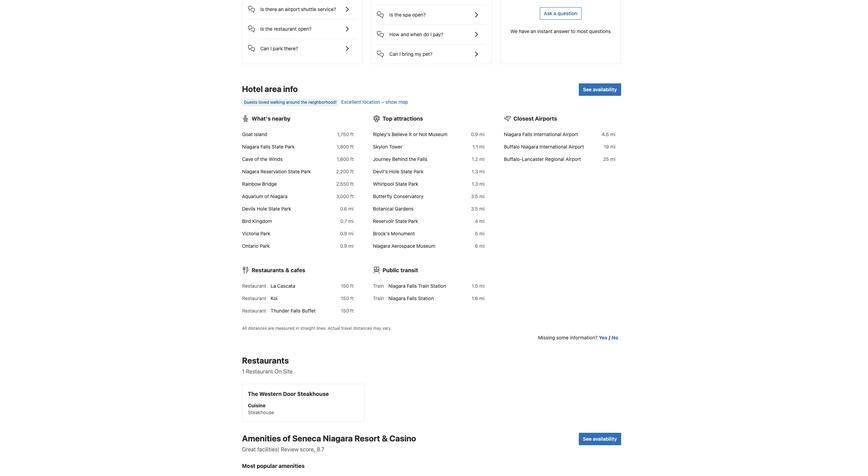 Task type: describe. For each thing, give the bounding box(es) containing it.
niagara falls station
[[389, 295, 434, 301]]

restaurant for thunder falls buffet
[[242, 308, 266, 314]]

mi for niagara falls international airport
[[611, 131, 616, 137]]

is for is the spa open?
[[390, 12, 393, 18]]

park up niagara reservation state park
[[285, 144, 295, 150]]

all
[[242, 326, 247, 331]]

top attractions
[[383, 115, 423, 122]]

of for the
[[255, 156, 259, 162]]

ontario
[[242, 243, 259, 249]]

niagara inside amenities of seneca niagara resort & casino great facilities! review score, 8.7
[[323, 434, 353, 443]]

1 availability from the top
[[593, 86, 617, 92]]

mi for ripley's believe it or not museum
[[480, 131, 485, 137]]

see availability for 2nd see availability button
[[583, 436, 617, 442]]

buffalo-lancaster regional airport
[[504, 156, 581, 162]]

devils hole state park
[[242, 206, 291, 212]]

150 for falls
[[341, 308, 349, 314]]

1.1 mi
[[473, 144, 485, 150]]

mi for ontario park
[[349, 243, 354, 249]]

6 mi
[[475, 243, 485, 249]]

train up 'niagara falls station'
[[418, 283, 429, 289]]

25 mi
[[603, 156, 616, 162]]

park down journey behind the falls at the top
[[414, 169, 424, 174]]

closest airports
[[514, 115, 557, 122]]

is there an airport shuttle service?
[[260, 6, 336, 12]]

mi for niagara aerospace museum
[[480, 243, 485, 249]]

bring
[[402, 51, 414, 57]]

mi for devils hole state park
[[349, 206, 354, 212]]

journey
[[373, 156, 391, 162]]

0 vertical spatial museum
[[429, 131, 448, 137]]

restaurants for restaurants 1 restaurant on site
[[242, 356, 289, 365]]

airport for niagara falls international airport
[[563, 131, 578, 137]]

mi for buffalo niagara international airport
[[611, 144, 616, 150]]

niagara up lancaster
[[521, 144, 539, 150]]

my
[[415, 51, 422, 57]]

2,550
[[336, 181, 349, 187]]

amenities
[[279, 463, 305, 469]]

25
[[603, 156, 609, 162]]

there?
[[284, 45, 298, 51]]

falls right behind
[[418, 156, 428, 162]]

i for can i bring my pet?
[[400, 51, 401, 57]]

area
[[265, 84, 282, 94]]

in
[[296, 326, 299, 331]]

la cascata
[[271, 283, 295, 289]]

whirlpool
[[373, 181, 394, 187]]

i for can i park there?
[[271, 45, 272, 51]]

state for 0.6 mi
[[268, 206, 280, 212]]

150 ft for cascata
[[341, 283, 354, 289]]

aerospace
[[392, 243, 415, 249]]

some
[[557, 335, 569, 341]]

8.7
[[317, 446, 325, 453]]

mi for butterfly conservatory
[[480, 193, 485, 199]]

brock's monument
[[373, 231, 415, 236]]

airport for buffalo niagara international airport
[[569, 144, 584, 150]]

train for niagara falls train station
[[373, 283, 384, 289]]

behind
[[392, 156, 408, 162]]

when
[[410, 31, 422, 37]]

falls for buffet
[[291, 308, 301, 314]]

3.5 mi for butterfly conservatory
[[471, 193, 485, 199]]

0.9 for ripley's believe it or not museum
[[471, 131, 478, 137]]

ask a question
[[544, 10, 578, 16]]

goat island
[[242, 131, 267, 137]]

lines.
[[317, 326, 327, 331]]

buffet
[[302, 308, 316, 314]]

resort
[[355, 434, 380, 443]]

island
[[254, 131, 267, 137]]

mi for buffalo-lancaster regional airport
[[611, 156, 616, 162]]

1,800 for niagara falls state park
[[337, 144, 349, 150]]

are
[[268, 326, 274, 331]]

4
[[475, 218, 478, 224]]

skylon tower
[[373, 144, 403, 150]]

3,000 ft
[[336, 193, 354, 199]]

reservation
[[261, 169, 287, 174]]

straight
[[300, 326, 315, 331]]

niagara for niagara reservation state park
[[242, 169, 259, 174]]

missing some information? yes / no
[[538, 335, 619, 341]]

4.6 mi
[[602, 131, 616, 137]]

2 150 from the top
[[341, 295, 349, 301]]

mi for victoria park
[[349, 231, 354, 236]]

train for niagara falls station
[[373, 295, 384, 301]]

mi for journey behind the falls
[[480, 156, 485, 162]]

mi for devil's hole state park
[[480, 169, 485, 174]]

1,750
[[337, 131, 349, 137]]

botanical
[[373, 206, 394, 212]]

on
[[275, 368, 282, 375]]

mi for whirlpool state park
[[480, 181, 485, 187]]

1,800 ft for niagara falls state park
[[337, 144, 354, 150]]

park down aquarium of niagara
[[281, 206, 291, 212]]

answer
[[554, 28, 570, 34]]

0 vertical spatial steakhouse
[[297, 391, 329, 397]]

0.9 for victoria park
[[340, 231, 347, 236]]

1.3 mi for devil's hole state park
[[472, 169, 485, 174]]

8 ft from the top
[[350, 295, 354, 301]]

7 ft from the top
[[350, 283, 354, 289]]

state for 1.3 mi
[[401, 169, 413, 174]]

1.1
[[473, 144, 478, 150]]

reservoir state park
[[373, 218, 418, 224]]

is there an airport shuttle service? button
[[248, 0, 357, 13]]

how and when do i pay?
[[390, 31, 444, 37]]

ft for niagara falls state park
[[350, 144, 354, 150]]

mi for bird kingdom
[[349, 218, 354, 224]]

2 availability from the top
[[593, 436, 617, 442]]

mi for botanical gardens
[[480, 206, 485, 212]]

buffalo-
[[504, 156, 522, 162]]

1
[[242, 368, 245, 375]]

1 distances from the left
[[248, 326, 267, 331]]

winds
[[269, 156, 283, 162]]

ripley's believe it or not museum
[[373, 131, 448, 137]]

the right around
[[301, 100, 307, 105]]

lancaster
[[522, 156, 544, 162]]

ask
[[544, 10, 553, 16]]

ft for aquarium of niagara
[[350, 193, 354, 199]]

6
[[475, 243, 478, 249]]

ft for niagara reservation state park
[[350, 169, 354, 174]]

3.5 for gardens
[[471, 206, 478, 212]]

1 vertical spatial station
[[418, 295, 434, 301]]

park right ontario
[[260, 243, 270, 249]]

yes
[[599, 335, 608, 341]]

neighborhood!
[[308, 100, 337, 105]]

can i park there? button
[[248, 39, 357, 53]]

there
[[265, 6, 277, 12]]

150 ft for falls
[[341, 308, 354, 314]]

travel
[[341, 326, 352, 331]]

falls for state
[[261, 144, 271, 150]]

an for airport
[[278, 6, 284, 12]]

how and when do i pay? button
[[377, 25, 486, 39]]

an for instant
[[531, 28, 536, 34]]

what's nearby
[[252, 115, 291, 122]]

open? for is the spa open?
[[412, 12, 426, 18]]

la
[[271, 283, 276, 289]]

0.9 mi for ontario park
[[340, 243, 354, 249]]

1.5 mi
[[472, 283, 485, 289]]

can i bring my pet? button
[[377, 44, 486, 58]]

19
[[604, 144, 609, 150]]

4.6
[[602, 131, 609, 137]]

botanical gardens
[[373, 206, 414, 212]]

hole for devils
[[257, 206, 267, 212]]

door
[[283, 391, 296, 397]]

state for 1,800 ft
[[272, 144, 284, 150]]

amenities
[[242, 434, 281, 443]]

restaurants & cafes
[[252, 267, 305, 273]]

hole for devil's
[[389, 169, 400, 174]]

niagara reservation state park
[[242, 169, 311, 174]]

0 horizontal spatial steakhouse
[[248, 409, 274, 415]]

actual
[[328, 326, 340, 331]]

facilities!
[[257, 446, 280, 453]]

cuisine steakhouse
[[248, 403, 274, 415]]

cascata
[[277, 283, 295, 289]]

0 vertical spatial &
[[286, 267, 290, 273]]

niagara for niagara aerospace museum
[[373, 243, 390, 249]]

no
[[612, 335, 619, 341]]

0.9 for ontario park
[[340, 243, 347, 249]]



Task type: locate. For each thing, give the bounding box(es) containing it.
1.3
[[472, 169, 478, 174], [472, 181, 478, 187]]

2 vertical spatial 150
[[341, 308, 349, 314]]

2 3.5 from the top
[[471, 206, 478, 212]]

4 mi
[[475, 218, 485, 224]]

2 1.3 mi from the top
[[472, 181, 485, 187]]

an right there
[[278, 6, 284, 12]]

restaurants
[[252, 267, 284, 273], [242, 356, 289, 365]]

bridge
[[262, 181, 277, 187]]

1 vertical spatial 3.5
[[471, 206, 478, 212]]

can for can i park there?
[[260, 45, 269, 51]]

1.3 for whirlpool state park
[[472, 181, 478, 187]]

1 horizontal spatial distances
[[353, 326, 372, 331]]

9 ft from the top
[[350, 308, 354, 314]]

2 1.3 from the top
[[472, 181, 478, 187]]

of right cave
[[255, 156, 259, 162]]

1 150 ft from the top
[[341, 283, 354, 289]]

1,800 up 2,200
[[337, 156, 349, 162]]

open? up can i park there? button
[[298, 26, 312, 32]]

3 150 from the top
[[341, 308, 349, 314]]

state up monument
[[395, 218, 407, 224]]

0 vertical spatial 1.3 mi
[[472, 169, 485, 174]]

open? inside is the restaurant open? button
[[298, 26, 312, 32]]

1 vertical spatial hole
[[257, 206, 267, 212]]

niagara down the brock's
[[373, 243, 390, 249]]

1 vertical spatial 0.9 mi
[[340, 231, 354, 236]]

niagara up cave
[[242, 144, 259, 150]]

1 vertical spatial 3.5 mi
[[471, 206, 485, 212]]

bird kingdom
[[242, 218, 272, 224]]

goat
[[242, 131, 253, 137]]

it
[[409, 131, 412, 137]]

1 vertical spatial airport
[[569, 144, 584, 150]]

station up 'niagara falls station'
[[431, 283, 446, 289]]

is left there
[[260, 6, 264, 12]]

niagara falls state park
[[242, 144, 295, 150]]

airports
[[535, 115, 557, 122]]

0 vertical spatial airport
[[563, 131, 578, 137]]

1 1,800 ft from the top
[[337, 144, 354, 150]]

0 vertical spatial see availability
[[583, 86, 617, 92]]

1 vertical spatial &
[[382, 434, 388, 443]]

train up may
[[373, 295, 384, 301]]

0 horizontal spatial distances
[[248, 326, 267, 331]]

falls down closest in the top of the page
[[523, 131, 533, 137]]

i inside how and when do i pay? "button"
[[431, 31, 432, 37]]

1,800 ft down 1,750 ft
[[337, 144, 354, 150]]

falls down niagara falls train station
[[407, 295, 417, 301]]

airport for buffalo-lancaster regional airport
[[566, 156, 581, 162]]

niagara down 'bridge'
[[270, 193, 288, 199]]

& right resort
[[382, 434, 388, 443]]

victoria park
[[242, 231, 270, 236]]

0 vertical spatial 1,800 ft
[[337, 144, 354, 150]]

most
[[242, 463, 256, 469]]

the right behind
[[409, 156, 416, 162]]

vary.
[[383, 326, 392, 331]]

4 ft from the top
[[350, 169, 354, 174]]

restaurant left the koi
[[242, 295, 266, 301]]

2 horizontal spatial of
[[283, 434, 291, 443]]

1 1,800 from the top
[[337, 144, 349, 150]]

ask a question button
[[540, 7, 582, 20]]

1 horizontal spatial an
[[531, 28, 536, 34]]

niagara down niagara falls train station
[[389, 295, 406, 301]]

state up winds
[[272, 144, 284, 150]]

2 see availability button from the top
[[579, 433, 621, 445]]

1 vertical spatial availability
[[593, 436, 617, 442]]

ripley's
[[373, 131, 391, 137]]

0.7 mi
[[341, 218, 354, 224]]

see availability for 1st see availability button
[[583, 86, 617, 92]]

can left bring at the left of page
[[390, 51, 398, 57]]

1 see from the top
[[583, 86, 592, 92]]

falls up 'niagara falls station'
[[407, 283, 417, 289]]

1,800 down '1,750'
[[337, 144, 349, 150]]

buffalo niagara international airport
[[504, 144, 584, 150]]

1 vertical spatial 150 ft
[[341, 295, 354, 301]]

niagara falls train station
[[389, 283, 446, 289]]

6 ft from the top
[[350, 193, 354, 199]]

to
[[571, 28, 576, 34]]

0 vertical spatial 0.9 mi
[[471, 131, 485, 137]]

1 ft from the top
[[350, 131, 354, 137]]

1 vertical spatial open?
[[298, 26, 312, 32]]

0 vertical spatial 150
[[341, 283, 349, 289]]

open?
[[412, 12, 426, 18], [298, 26, 312, 32]]

1 vertical spatial an
[[531, 28, 536, 34]]

the
[[248, 391, 258, 397]]

1,800 ft for cave of the winds
[[337, 156, 354, 162]]

2 vertical spatial 0.9
[[340, 243, 347, 249]]

2,550 ft
[[336, 181, 354, 187]]

airport right regional
[[566, 156, 581, 162]]

0 horizontal spatial can
[[260, 45, 269, 51]]

niagara for niagara falls station
[[389, 295, 406, 301]]

1.3 mi for whirlpool state park
[[472, 181, 485, 187]]

restaurant
[[242, 283, 266, 289], [242, 295, 266, 301], [242, 308, 266, 314], [246, 368, 273, 375]]

can
[[260, 45, 269, 51], [390, 51, 398, 57]]

hole up whirlpool state park on the top of page
[[389, 169, 400, 174]]

0.9 mi
[[471, 131, 485, 137], [340, 231, 354, 236], [340, 243, 354, 249]]

0 vertical spatial 3.5
[[471, 193, 478, 199]]

we have an instant answer to most questions
[[511, 28, 611, 34]]

3 150 ft from the top
[[341, 308, 354, 314]]

niagara up buffalo
[[504, 131, 521, 137]]

0.6 mi
[[340, 206, 354, 212]]

2 vertical spatial of
[[283, 434, 291, 443]]

mi for reservoir state park
[[480, 218, 485, 224]]

restaurant up all in the left of the page
[[242, 308, 266, 314]]

falls for international
[[523, 131, 533, 137]]

the left winds
[[260, 156, 268, 162]]

niagara up 8.7
[[323, 434, 353, 443]]

0 vertical spatial hole
[[389, 169, 400, 174]]

service?
[[318, 6, 336, 12]]

international
[[534, 131, 562, 137], [540, 144, 568, 150]]

0 vertical spatial station
[[431, 283, 446, 289]]

0 vertical spatial 0.9
[[471, 131, 478, 137]]

5 ft from the top
[[350, 181, 354, 187]]

2 ft from the top
[[350, 144, 354, 150]]

and
[[401, 31, 409, 37]]

1 vertical spatial 1,800 ft
[[337, 156, 354, 162]]

1 horizontal spatial can
[[390, 51, 398, 57]]

0 vertical spatial an
[[278, 6, 284, 12]]

state down journey behind the falls at the top
[[401, 169, 413, 174]]

park right reservation at the left top of the page
[[301, 169, 311, 174]]

3,000
[[336, 193, 349, 199]]

i right do on the top of page
[[431, 31, 432, 37]]

of
[[255, 156, 259, 162], [265, 193, 269, 199], [283, 434, 291, 443]]

niagara for niagara falls train station
[[389, 283, 406, 289]]

restaurant left the la at the left bottom of page
[[242, 283, 266, 289]]

restaurant for la cascata
[[242, 283, 266, 289]]

site
[[283, 368, 293, 375]]

open? for is the restaurant open?
[[298, 26, 312, 32]]

what's
[[252, 115, 271, 122]]

3 ft from the top
[[350, 156, 354, 162]]

international up regional
[[540, 144, 568, 150]]

is for is the restaurant open?
[[260, 26, 264, 32]]

1 horizontal spatial &
[[382, 434, 388, 443]]

airport
[[563, 131, 578, 137], [569, 144, 584, 150], [566, 156, 581, 162]]

0 horizontal spatial an
[[278, 6, 284, 12]]

1 vertical spatial 150
[[341, 295, 349, 301]]

restaurants up the la at the left bottom of page
[[252, 267, 284, 273]]

1.5
[[472, 283, 478, 289]]

1 3.5 from the top
[[471, 193, 478, 199]]

1 horizontal spatial hole
[[389, 169, 400, 174]]

around
[[286, 100, 300, 105]]

museum right aerospace
[[417, 243, 436, 249]]

1.3 for devil's hole state park
[[472, 169, 478, 174]]

1 3.5 mi from the top
[[471, 193, 485, 199]]

0 horizontal spatial of
[[255, 156, 259, 162]]

falls
[[523, 131, 533, 137], [261, 144, 271, 150], [418, 156, 428, 162], [407, 283, 417, 289], [407, 295, 417, 301], [291, 308, 301, 314]]

state right reservation at the left top of the page
[[288, 169, 300, 174]]

2 1,800 from the top
[[337, 156, 349, 162]]

museum
[[429, 131, 448, 137], [417, 243, 436, 249]]

of up devils hole state park
[[265, 193, 269, 199]]

2 see from the top
[[583, 436, 592, 442]]

1 vertical spatial of
[[265, 193, 269, 199]]

i left bring at the left of page
[[400, 51, 401, 57]]

1 vertical spatial see
[[583, 436, 592, 442]]

ft for rainbow bridge
[[350, 181, 354, 187]]

niagara up rainbow
[[242, 169, 259, 174]]

restaurants up on
[[242, 356, 289, 365]]

falls for station
[[407, 295, 417, 301]]

1 vertical spatial see availability button
[[579, 433, 621, 445]]

the left the spa
[[395, 12, 402, 18]]

international up buffalo niagara international airport
[[534, 131, 562, 137]]

0 horizontal spatial i
[[271, 45, 272, 51]]

niagara falls international airport
[[504, 131, 578, 137]]

international for niagara
[[540, 144, 568, 150]]

0 vertical spatial see availability button
[[579, 83, 621, 96]]

hole up kingdom
[[257, 206, 267, 212]]

distances right all in the left of the page
[[248, 326, 267, 331]]

an
[[278, 6, 284, 12], [531, 28, 536, 34]]

1.2
[[472, 156, 478, 162]]

restaurant right 1 at the left bottom of the page
[[246, 368, 273, 375]]

niagara for niagara falls state park
[[242, 144, 259, 150]]

1 horizontal spatial i
[[400, 51, 401, 57]]

falls for train
[[407, 283, 417, 289]]

1 see availability from the top
[[583, 86, 617, 92]]

niagara for niagara falls international airport
[[504, 131, 521, 137]]

distances left may
[[353, 326, 372, 331]]

an right have
[[531, 28, 536, 34]]

2 150 ft from the top
[[341, 295, 354, 301]]

/
[[609, 335, 611, 341]]

of inside amenities of seneca niagara resort & casino great facilities! review score, 8.7
[[283, 434, 291, 443]]

steakhouse right door
[[297, 391, 329, 397]]

open? inside "is the spa open?" button
[[412, 12, 426, 18]]

1 horizontal spatial of
[[265, 193, 269, 199]]

0 vertical spatial of
[[255, 156, 259, 162]]

ft for cave of the winds
[[350, 156, 354, 162]]

guests
[[244, 100, 258, 105]]

& inside amenities of seneca niagara resort & casino great facilities! review score, 8.7
[[382, 434, 388, 443]]

3.5 mi for botanical gardens
[[471, 206, 485, 212]]

top
[[383, 115, 393, 122]]

mi
[[480, 131, 485, 137], [611, 131, 616, 137], [480, 144, 485, 150], [611, 144, 616, 150], [480, 156, 485, 162], [611, 156, 616, 162], [480, 169, 485, 174], [480, 181, 485, 187], [480, 193, 485, 199], [349, 206, 354, 212], [480, 206, 485, 212], [349, 218, 354, 224], [480, 218, 485, 224], [349, 231, 354, 236], [480, 231, 485, 236], [349, 243, 354, 249], [480, 243, 485, 249], [480, 283, 485, 289], [480, 295, 485, 301]]

spa
[[403, 12, 411, 18]]

state for 2,200 ft
[[288, 169, 300, 174]]

1 see availability button from the top
[[579, 83, 621, 96]]

mi for brock's monument
[[480, 231, 485, 236]]

5 mi
[[475, 231, 485, 236]]

falls left buffet
[[291, 308, 301, 314]]

150 for cascata
[[341, 283, 349, 289]]

ontario park
[[242, 243, 270, 249]]

the
[[395, 12, 402, 18], [265, 26, 273, 32], [301, 100, 307, 105], [260, 156, 268, 162], [409, 156, 416, 162]]

western
[[259, 391, 282, 397]]

steakhouse down cuisine
[[248, 409, 274, 415]]

state down aquarium of niagara
[[268, 206, 280, 212]]

excellent location – show map
[[341, 99, 408, 105]]

2 horizontal spatial i
[[431, 31, 432, 37]]

i left park
[[271, 45, 272, 51]]

of for niagara
[[265, 193, 269, 199]]

2 vertical spatial 0.9 mi
[[340, 243, 354, 249]]

ft
[[350, 131, 354, 137], [350, 144, 354, 150], [350, 156, 354, 162], [350, 169, 354, 174], [350, 181, 354, 187], [350, 193, 354, 199], [350, 283, 354, 289], [350, 295, 354, 301], [350, 308, 354, 314]]

1 horizontal spatial open?
[[412, 12, 426, 18]]

2 3.5 mi from the top
[[471, 206, 485, 212]]

amenities of seneca niagara resort & casino great facilities! review score, 8.7
[[242, 434, 416, 453]]

1 150 from the top
[[341, 283, 349, 289]]

ft for goat island
[[350, 131, 354, 137]]

1 vertical spatial steakhouse
[[248, 409, 274, 415]]

park up conservatory
[[409, 181, 419, 187]]

of for seneca
[[283, 434, 291, 443]]

1 1.3 from the top
[[472, 169, 478, 174]]

aquarium
[[242, 193, 263, 199]]

1 vertical spatial restaurants
[[242, 356, 289, 365]]

1 horizontal spatial steakhouse
[[297, 391, 329, 397]]

1,800 ft
[[337, 144, 354, 150], [337, 156, 354, 162]]

0 horizontal spatial &
[[286, 267, 290, 273]]

1 1.3 mi from the top
[[472, 169, 485, 174]]

believe
[[392, 131, 408, 137]]

hotel
[[242, 84, 263, 94]]

0 vertical spatial 150 ft
[[341, 283, 354, 289]]

2 vertical spatial 150 ft
[[341, 308, 354, 314]]

see for 2nd see availability button
[[583, 436, 592, 442]]

1.6 mi
[[472, 295, 485, 301]]

niagara down public transit
[[389, 283, 406, 289]]

a
[[554, 10, 557, 16]]

is left the spa
[[390, 12, 393, 18]]

state down devil's hole state park
[[396, 181, 407, 187]]

museum right not
[[429, 131, 448, 137]]

seneca
[[292, 434, 321, 443]]

1 vertical spatial 0.9
[[340, 231, 347, 236]]

1 vertical spatial museum
[[417, 243, 436, 249]]

0.9 mi for ripley's believe it or not museum
[[471, 131, 485, 137]]

& left 'cafes'
[[286, 267, 290, 273]]

train down public
[[373, 283, 384, 289]]

location
[[363, 99, 380, 105]]

airport up buffalo niagara international airport
[[563, 131, 578, 137]]

is for is there an airport shuttle service?
[[260, 6, 264, 12]]

cave
[[242, 156, 253, 162]]

1 vertical spatial see availability
[[583, 436, 617, 442]]

1 vertical spatial 1.3 mi
[[472, 181, 485, 187]]

regional
[[545, 156, 565, 162]]

0 horizontal spatial open?
[[298, 26, 312, 32]]

international for falls
[[534, 131, 562, 137]]

station down niagara falls train station
[[418, 295, 434, 301]]

review
[[281, 446, 299, 453]]

open? right the spa
[[412, 12, 426, 18]]

restaurants inside restaurants 1 restaurant on site
[[242, 356, 289, 365]]

2 distances from the left
[[353, 326, 372, 331]]

can left park
[[260, 45, 269, 51]]

see for 1st see availability button
[[583, 86, 592, 92]]

mi for skylon tower
[[480, 144, 485, 150]]

falls up cave of the winds
[[261, 144, 271, 150]]

2 vertical spatial airport
[[566, 156, 581, 162]]

kingdom
[[252, 218, 272, 224]]

most popular amenities
[[242, 463, 305, 469]]

public transit
[[383, 267, 418, 273]]

1 vertical spatial 1.3
[[472, 181, 478, 187]]

i inside can i park there? button
[[271, 45, 272, 51]]

the left 'restaurant'
[[265, 26, 273, 32]]

1,800 for cave of the winds
[[337, 156, 349, 162]]

an inside button
[[278, 6, 284, 12]]

can for can i bring my pet?
[[390, 51, 398, 57]]

150
[[341, 283, 349, 289], [341, 295, 349, 301], [341, 308, 349, 314]]

1,800 ft up 2,200 ft
[[337, 156, 354, 162]]

3.5 for conservatory
[[471, 193, 478, 199]]

of up the review
[[283, 434, 291, 443]]

0 vertical spatial availability
[[593, 86, 617, 92]]

3.5 mi
[[471, 193, 485, 199], [471, 206, 485, 212]]

pet?
[[423, 51, 433, 57]]

most
[[577, 28, 588, 34]]

restaurant inside restaurants 1 restaurant on site
[[246, 368, 273, 375]]

we
[[511, 28, 518, 34]]

5
[[475, 231, 478, 236]]

1 vertical spatial international
[[540, 144, 568, 150]]

0 horizontal spatial hole
[[257, 206, 267, 212]]

1 vertical spatial 1,800
[[337, 156, 349, 162]]

park down kingdom
[[261, 231, 270, 236]]

airport left 19
[[569, 144, 584, 150]]

0 vertical spatial see
[[583, 86, 592, 92]]

0 vertical spatial 1.3
[[472, 169, 478, 174]]

park down gardens
[[408, 218, 418, 224]]

0 vertical spatial restaurants
[[252, 267, 284, 273]]

excellent location – show map link
[[341, 99, 408, 105]]

restaurant for koi
[[242, 295, 266, 301]]

whirlpool state park
[[373, 181, 419, 187]]

2 see availability from the top
[[583, 436, 617, 442]]

restaurants for restaurants & cafes
[[252, 267, 284, 273]]

0.9 mi for victoria park
[[340, 231, 354, 236]]

i inside can i bring my pet? button
[[400, 51, 401, 57]]

is left 'restaurant'
[[260, 26, 264, 32]]

or
[[413, 131, 418, 137]]

2 1,800 ft from the top
[[337, 156, 354, 162]]

0 vertical spatial 3.5 mi
[[471, 193, 485, 199]]

transit
[[401, 267, 418, 273]]

no button
[[612, 334, 619, 341]]

butterfly conservatory
[[373, 193, 424, 199]]

0 vertical spatial open?
[[412, 12, 426, 18]]

0 vertical spatial international
[[534, 131, 562, 137]]

gardens
[[395, 206, 414, 212]]

0 vertical spatial 1,800
[[337, 144, 349, 150]]



Task type: vqa. For each thing, say whether or not it's contained in the screenshot.


